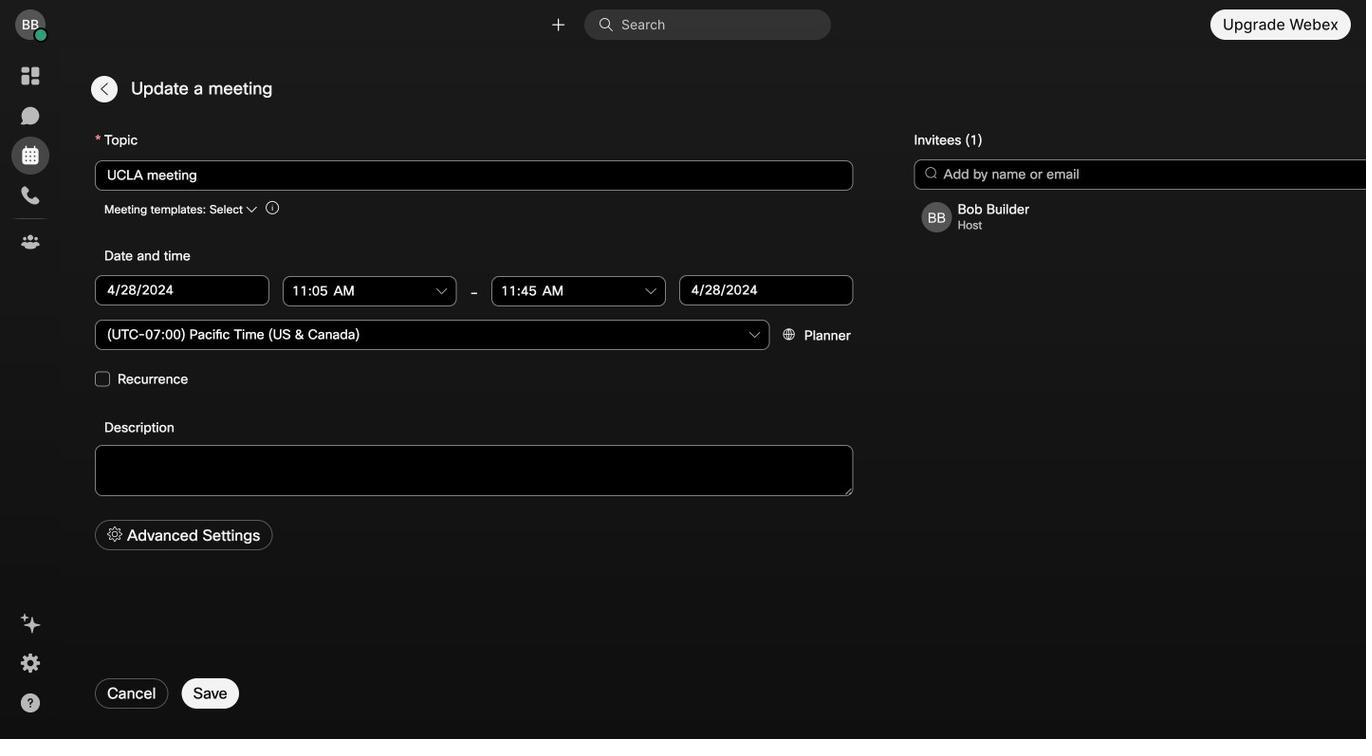 Task type: vqa. For each thing, say whether or not it's contained in the screenshot.
'tab list'
no



Task type: describe. For each thing, give the bounding box(es) containing it.
webex tab list
[[11, 57, 49, 261]]



Task type: locate. For each thing, give the bounding box(es) containing it.
navigation
[[0, 49, 61, 739]]



